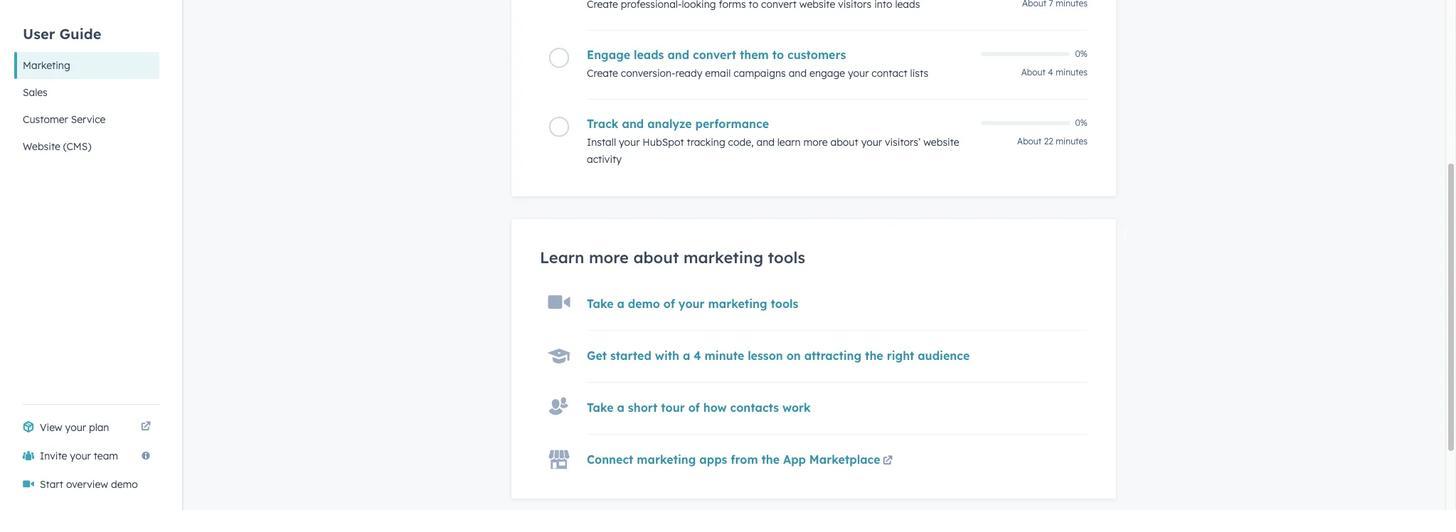Task type: describe. For each thing, give the bounding box(es) containing it.
1 vertical spatial tools
[[771, 297, 798, 311]]

a for short
[[617, 401, 624, 415]]

about inside the track and analyze performance install your hubspot tracking code, and learn more about your visitors' website activity
[[830, 136, 858, 149]]

customer
[[23, 113, 68, 126]]

customers
[[787, 48, 846, 62]]

lists
[[910, 67, 928, 80]]

1 vertical spatial the
[[761, 453, 780, 467]]

to
[[772, 48, 784, 62]]

website (cms)
[[23, 140, 91, 153]]

sales
[[23, 86, 48, 99]]

website
[[23, 140, 60, 153]]

apps
[[699, 453, 727, 467]]

0 vertical spatial marketing
[[684, 248, 763, 268]]

lesson
[[748, 349, 783, 363]]

user guide
[[23, 25, 101, 42]]

team
[[94, 450, 118, 462]]

minute
[[705, 349, 744, 363]]

get
[[587, 349, 607, 363]]

ready
[[675, 67, 702, 80]]

invite your team button
[[14, 442, 159, 470]]

sales button
[[14, 79, 159, 106]]

track
[[587, 117, 619, 131]]

learn more about marketing tools
[[540, 248, 805, 268]]

start overview demo
[[40, 478, 138, 491]]

1 link opens in a new window image from the top
[[141, 419, 151, 436]]

leads
[[634, 48, 664, 62]]

customer service button
[[14, 106, 159, 133]]

started
[[610, 349, 651, 363]]

track and analyze performance button
[[587, 117, 972, 131]]

view your plan
[[40, 421, 109, 434]]

engage leads and convert them to customers create conversion-ready email campaigns and engage your contact lists
[[587, 48, 928, 80]]

and right "track"
[[622, 117, 644, 131]]

audience
[[918, 349, 970, 363]]

take for take a short tour of how contacts work
[[587, 401, 614, 415]]

1 horizontal spatial 4
[[1048, 67, 1053, 78]]

connect marketing apps from the app marketplace link
[[587, 453, 895, 470]]

1 vertical spatial a
[[683, 349, 690, 363]]

visitors'
[[885, 136, 921, 149]]

create
[[587, 67, 618, 80]]

how
[[703, 401, 727, 415]]

customer service
[[23, 113, 106, 126]]

your right install
[[619, 136, 640, 149]]

contact
[[872, 67, 907, 80]]

convert
[[693, 48, 736, 62]]

take for take a demo of your marketing tools
[[587, 297, 614, 311]]

1 vertical spatial about
[[633, 248, 679, 268]]

activity
[[587, 153, 622, 166]]

analyze
[[647, 117, 692, 131]]

1 link opens in a new window image from the top
[[883, 453, 893, 470]]

learn
[[540, 248, 584, 268]]

more inside the track and analyze performance install your hubspot tracking code, and learn more about your visitors' website activity
[[803, 136, 828, 149]]

view
[[40, 421, 62, 434]]

take a short tour of how contacts work
[[587, 401, 811, 415]]

performance
[[695, 117, 769, 131]]

invite your team
[[40, 450, 118, 462]]

take a demo of your marketing tools
[[587, 297, 798, 311]]

engage
[[587, 48, 630, 62]]

your down learn more about marketing tools
[[678, 297, 705, 311]]

your left visitors'
[[861, 136, 882, 149]]

track and analyze performance install your hubspot tracking code, and learn more about your visitors' website activity
[[587, 117, 959, 166]]

marketing
[[23, 59, 70, 72]]



Task type: vqa. For each thing, say whether or not it's contained in the screenshot.
left the
yes



Task type: locate. For each thing, give the bounding box(es) containing it.
hubspot
[[643, 136, 684, 149]]

of down learn more about marketing tools
[[664, 297, 675, 311]]

about
[[1021, 67, 1046, 78], [1017, 136, 1042, 147]]

4 up about 22 minutes
[[1048, 67, 1053, 78]]

0 horizontal spatial about
[[633, 248, 679, 268]]

2 take from the top
[[587, 401, 614, 415]]

0 vertical spatial a
[[617, 297, 624, 311]]

a up started
[[617, 297, 624, 311]]

0 vertical spatial take
[[587, 297, 614, 311]]

get started with a 4 minute lesson on attracting the right audience
[[587, 349, 970, 363]]

1 vertical spatial minutes
[[1056, 136, 1088, 147]]

short
[[628, 401, 658, 415]]

a for demo
[[617, 297, 624, 311]]

1 vertical spatial 4
[[694, 349, 701, 363]]

1 0% from the top
[[1075, 49, 1088, 59]]

0 horizontal spatial of
[[664, 297, 675, 311]]

marketing up take a demo of your marketing tools link
[[684, 248, 763, 268]]

view your plan link
[[14, 413, 159, 442]]

the left app
[[761, 453, 780, 467]]

tracking
[[687, 136, 725, 149]]

app
[[783, 453, 806, 467]]

demo
[[628, 297, 660, 311], [111, 478, 138, 491]]

0 vertical spatial about
[[830, 136, 858, 149]]

marketing left apps
[[637, 453, 696, 467]]

1 vertical spatial marketing
[[708, 297, 767, 311]]

1 vertical spatial demo
[[111, 478, 138, 491]]

start overview demo link
[[14, 470, 159, 499]]

your right engage
[[848, 67, 869, 80]]

2 vertical spatial marketing
[[637, 453, 696, 467]]

connect
[[587, 453, 633, 467]]

tools
[[768, 248, 805, 268], [771, 297, 798, 311]]

a left 'short'
[[617, 401, 624, 415]]

website
[[923, 136, 959, 149]]

tour
[[661, 401, 685, 415]]

work
[[782, 401, 811, 415]]

conversion-
[[621, 67, 675, 80]]

0 vertical spatial the
[[865, 349, 883, 363]]

0 vertical spatial demo
[[628, 297, 660, 311]]

about 4 minutes
[[1021, 67, 1088, 78]]

the
[[865, 349, 883, 363], [761, 453, 780, 467]]

0 vertical spatial tools
[[768, 248, 805, 268]]

learn
[[777, 136, 801, 149]]

2 minutes from the top
[[1056, 136, 1088, 147]]

a
[[617, 297, 624, 311], [683, 349, 690, 363], [617, 401, 624, 415]]

your
[[848, 67, 869, 80], [619, 136, 640, 149], [861, 136, 882, 149], [678, 297, 705, 311], [65, 421, 86, 434], [70, 450, 91, 462]]

email
[[705, 67, 731, 80]]

demo up started
[[628, 297, 660, 311]]

your inside engage leads and convert them to customers create conversion-ready email campaigns and engage your contact lists
[[848, 67, 869, 80]]

take
[[587, 297, 614, 311], [587, 401, 614, 415]]

demo for a
[[628, 297, 660, 311]]

engage
[[809, 67, 845, 80]]

minutes for engage leads and convert them to customers
[[1056, 67, 1088, 78]]

right
[[887, 349, 914, 363]]

engage leads and convert them to customers button
[[587, 48, 972, 62]]

service
[[71, 113, 106, 126]]

and
[[667, 48, 689, 62], [789, 67, 807, 80], [622, 117, 644, 131], [756, 136, 775, 149]]

1 horizontal spatial about
[[830, 136, 858, 149]]

your left plan
[[65, 421, 86, 434]]

4 left minute
[[694, 349, 701, 363]]

minutes
[[1056, 67, 1088, 78], [1056, 136, 1088, 147]]

1 minutes from the top
[[1056, 67, 1088, 78]]

and down track and analyze performance button
[[756, 136, 775, 149]]

about right learn
[[830, 136, 858, 149]]

2 0% from the top
[[1075, 118, 1088, 128]]

0% up about 22 minutes
[[1075, 118, 1088, 128]]

about up take a demo of your marketing tools link
[[633, 248, 679, 268]]

22
[[1044, 136, 1053, 147]]

about up 22
[[1021, 67, 1046, 78]]

on
[[786, 349, 801, 363]]

and up the ready
[[667, 48, 689, 62]]

0% for track and analyze performance
[[1075, 118, 1088, 128]]

install
[[587, 136, 616, 149]]

link opens in a new window image
[[141, 419, 151, 436], [141, 422, 151, 432]]

connect marketing apps from the app marketplace
[[587, 453, 880, 467]]

take left 'short'
[[587, 401, 614, 415]]

of left how
[[688, 401, 700, 415]]

plan
[[89, 421, 109, 434]]

link opens in a new window image
[[883, 453, 893, 470], [883, 456, 893, 467]]

take a short tour of how contacts work link
[[587, 401, 811, 415]]

0 vertical spatial 0%
[[1075, 49, 1088, 59]]

(cms)
[[63, 140, 91, 153]]

0% up 'about 4 minutes'
[[1075, 49, 1088, 59]]

start
[[40, 478, 63, 491]]

1 horizontal spatial more
[[803, 136, 828, 149]]

take up the get
[[587, 297, 614, 311]]

0 vertical spatial more
[[803, 136, 828, 149]]

a right with
[[683, 349, 690, 363]]

1 horizontal spatial demo
[[628, 297, 660, 311]]

2 vertical spatial a
[[617, 401, 624, 415]]

0% for engage leads and convert them to customers
[[1075, 49, 1088, 59]]

marketing up minute
[[708, 297, 767, 311]]

code,
[[728, 136, 754, 149]]

more right learn
[[803, 136, 828, 149]]

1 vertical spatial about
[[1017, 136, 1042, 147]]

user guide views element
[[14, 0, 159, 160]]

0 horizontal spatial 4
[[694, 349, 701, 363]]

1 vertical spatial of
[[688, 401, 700, 415]]

2 link opens in a new window image from the top
[[883, 456, 893, 467]]

take a demo of your marketing tools link
[[587, 297, 798, 311]]

1 horizontal spatial of
[[688, 401, 700, 415]]

demo for overview
[[111, 478, 138, 491]]

invite
[[40, 450, 67, 462]]

demo down team
[[111, 478, 138, 491]]

your inside invite your team button
[[70, 450, 91, 462]]

them
[[740, 48, 769, 62]]

1 vertical spatial take
[[587, 401, 614, 415]]

your inside view your plan link
[[65, 421, 86, 434]]

user
[[23, 25, 55, 42]]

about for track and analyze performance
[[1017, 136, 1042, 147]]

about 22 minutes
[[1017, 136, 1088, 147]]

guide
[[59, 25, 101, 42]]

marketplace
[[809, 453, 880, 467]]

1 vertical spatial more
[[589, 248, 629, 268]]

0 vertical spatial 4
[[1048, 67, 1053, 78]]

0 vertical spatial about
[[1021, 67, 1046, 78]]

and down engage leads and convert them to customers button
[[789, 67, 807, 80]]

about
[[830, 136, 858, 149], [633, 248, 679, 268]]

0 vertical spatial minutes
[[1056, 67, 1088, 78]]

marketing
[[684, 248, 763, 268], [708, 297, 767, 311], [637, 453, 696, 467]]

about for engage leads and convert them to customers
[[1021, 67, 1046, 78]]

0 horizontal spatial more
[[589, 248, 629, 268]]

0 vertical spatial of
[[664, 297, 675, 311]]

website (cms) button
[[14, 133, 159, 160]]

attracting
[[804, 349, 862, 363]]

campaigns
[[734, 67, 786, 80]]

from
[[731, 453, 758, 467]]

more right the learn at the left of the page
[[589, 248, 629, 268]]

1 vertical spatial 0%
[[1075, 118, 1088, 128]]

0 horizontal spatial demo
[[111, 478, 138, 491]]

minutes for track and analyze performance
[[1056, 136, 1088, 147]]

4
[[1048, 67, 1053, 78], [694, 349, 701, 363]]

about left 22
[[1017, 136, 1042, 147]]

overview
[[66, 478, 108, 491]]

contacts
[[730, 401, 779, 415]]

more
[[803, 136, 828, 149], [589, 248, 629, 268]]

1 horizontal spatial the
[[865, 349, 883, 363]]

2 link opens in a new window image from the top
[[141, 422, 151, 432]]

the left right
[[865, 349, 883, 363]]

of
[[664, 297, 675, 311], [688, 401, 700, 415]]

your left team
[[70, 450, 91, 462]]

with
[[655, 349, 679, 363]]

1 take from the top
[[587, 297, 614, 311]]

0 horizontal spatial the
[[761, 453, 780, 467]]

marketing button
[[14, 52, 159, 79]]

get started with a 4 minute lesson on attracting the right audience link
[[587, 349, 970, 363]]



